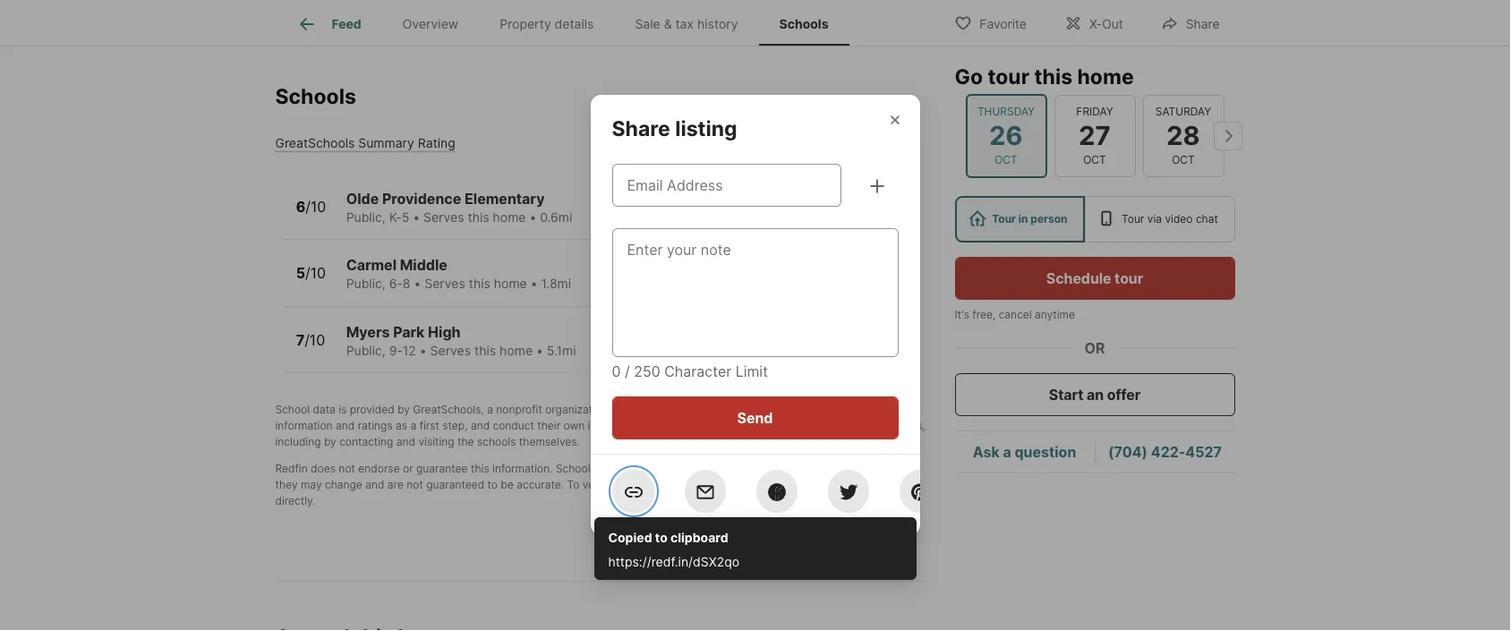 Task type: describe. For each thing, give the bounding box(es) containing it.
data
[[313, 403, 336, 417]]

guarantee
[[416, 462, 468, 476]]

desired
[[749, 419, 787, 433]]

12
[[403, 343, 416, 358]]

go
[[955, 64, 983, 90]]

this inside olde providence elementary public, k-5 • serves this home • 0.6mi
[[468, 209, 489, 225]]

tour via video chat option
[[1085, 196, 1235, 243]]

details
[[555, 16, 594, 32]]

a right ,
[[487, 403, 493, 417]]

(704) 422-4527 link
[[1108, 444, 1222, 462]]

myers park high public, 9-12 • serves this home • 5.1mi
[[346, 323, 576, 358]]

/10 for 5
[[305, 264, 326, 282]]

enrollment
[[651, 478, 704, 492]]

share listing
[[612, 116, 738, 141]]

verify
[[583, 478, 611, 492]]

schools inside schools tab
[[779, 16, 829, 32]]

overview tab
[[382, 3, 479, 46]]

k-
[[389, 209, 402, 225]]

• down 'providence'
[[413, 209, 420, 225]]

6 /10
[[296, 198, 326, 215]]

property details tab
[[479, 3, 615, 46]]

saturday
[[1156, 105, 1212, 118]]

providence
[[382, 190, 461, 208]]

as inside , a nonprofit organization. redfin recommends buyers and renters use greatschools information and ratings as a
[[396, 419, 408, 433]]

this up guaranteed
[[471, 462, 489, 476]]

and down is
[[336, 419, 355, 433]]

elementary
[[465, 190, 545, 208]]

public, for myers
[[346, 343, 386, 358]]

share listing element
[[612, 95, 759, 142]]

1.8mi
[[541, 276, 571, 291]]

school service boundaries are intended to be used as a reference only; they may change and are not
[[275, 462, 917, 492]]

the inside first step, and conduct their own investigation to determine their desired schools or school districts, including by contacting and visiting the schools themselves.
[[458, 436, 474, 449]]

next image
[[1214, 122, 1242, 150]]

an
[[1087, 386, 1104, 404]]

6-
[[389, 276, 403, 291]]

sale
[[635, 16, 661, 32]]

high
[[428, 323, 461, 341]]

422-
[[1151, 444, 1186, 462]]

boundaries
[[633, 462, 690, 476]]

27
[[1079, 120, 1111, 151]]

free,
[[973, 308, 996, 321]]

8
[[403, 276, 411, 291]]

visiting
[[419, 436, 455, 449]]

history
[[698, 16, 738, 32]]

(704) 422-4527
[[1108, 444, 1222, 462]]

greatschools summary rating link
[[275, 135, 456, 150]]

2 their from the left
[[723, 419, 746, 433]]

oct for 26
[[995, 153, 1018, 167]]

redfin does not endorse or guarantee this information.
[[275, 462, 553, 476]]

use
[[817, 403, 835, 417]]

0 horizontal spatial schools
[[477, 436, 516, 449]]

favorite button
[[940, 4, 1042, 41]]

1 vertical spatial schools
[[275, 84, 356, 109]]

middle
[[400, 256, 448, 274]]

recommends
[[650, 403, 716, 417]]

oct for 28
[[1172, 153, 1195, 167]]

home inside carmel middle public, 6-8 • serves this home • 1.8mi
[[494, 276, 527, 291]]

determine
[[669, 419, 720, 433]]

first step, and conduct their own investigation to determine their desired schools or school districts, including by contacting and visiting the schools themselves.
[[275, 419, 926, 449]]

district
[[855, 478, 890, 492]]

• right 8
[[414, 276, 421, 291]]

information.
[[493, 462, 553, 476]]

friday
[[1077, 105, 1114, 118]]

and down ,
[[471, 419, 490, 433]]

share button
[[1146, 4, 1235, 41]]

start an offer button
[[955, 373, 1235, 416]]

provided
[[350, 403, 395, 417]]

1 horizontal spatial are
[[693, 462, 709, 476]]

0
[[612, 363, 621, 381]]

information
[[275, 419, 333, 433]]

copied
[[608, 530, 652, 545]]

thursday 26 oct
[[978, 105, 1035, 167]]

anytime
[[1035, 308, 1075, 321]]

or inside first step, and conduct their own investigation to determine their desired schools or school districts, including by contacting and visiting the schools themselves.
[[832, 419, 843, 433]]

school data is provided by greatschools
[[275, 403, 481, 417]]

home inside olde providence elementary public, k-5 • serves this home • 0.6mi
[[493, 209, 526, 225]]

7
[[296, 331, 305, 349]]

0.6mi
[[540, 209, 572, 225]]

tour in person
[[992, 212, 1068, 226]]

greatschools summary rating
[[275, 135, 456, 150]]

schedule
[[1047, 270, 1112, 287]]

share for share
[[1186, 16, 1220, 31]]

1 horizontal spatial by
[[398, 403, 410, 417]]

in
[[1019, 212, 1028, 226]]

park
[[393, 323, 425, 341]]

summary
[[358, 135, 414, 150]]

this inside myers park high public, 9-12 • serves this home • 5.1mi
[[475, 343, 496, 358]]

own
[[564, 419, 585, 433]]

copied to clipboard https://redf.in/dsx2qo
[[608, 530, 740, 569]]

schools tab
[[759, 3, 849, 46]]

chat
[[1196, 212, 1218, 226]]

tour for tour via video chat
[[1122, 212, 1145, 226]]

go tour this home
[[955, 64, 1134, 90]]

6
[[296, 198, 306, 215]]

guaranteed
[[426, 478, 485, 492]]

not inside the school service boundaries are intended to be used as a reference only; they may change and are not
[[407, 478, 423, 492]]

a right 'ask'
[[1003, 444, 1012, 462]]

5.1mi
[[547, 343, 576, 358]]

via
[[1148, 212, 1162, 226]]

feed link
[[296, 13, 362, 35]]

reference
[[841, 462, 890, 476]]

https://redf.in/dsx2qo
[[608, 554, 740, 569]]

this up thursday
[[1035, 64, 1073, 90]]

favorite
[[980, 16, 1027, 31]]

to inside copied to clipboard https://redf.in/dsx2qo
[[655, 530, 668, 545]]

0 horizontal spatial redfin
[[275, 462, 308, 476]]

sale & tax history
[[635, 16, 738, 32]]

eligibility,
[[707, 478, 755, 492]]

serves for elementary
[[424, 209, 464, 225]]

start
[[1049, 386, 1084, 404]]

home up friday
[[1078, 64, 1134, 90]]

tour via video chat
[[1122, 212, 1218, 226]]

a left first
[[411, 419, 417, 433]]

listing
[[675, 116, 738, 141]]

endorse
[[358, 462, 400, 476]]

• left 5.1mi
[[536, 343, 543, 358]]

1 horizontal spatial greatschools
[[413, 403, 481, 417]]

(704)
[[1108, 444, 1148, 462]]

,
[[481, 403, 484, 417]]

1 horizontal spatial schools
[[790, 419, 829, 433]]



Task type: vqa. For each thing, say whether or not it's contained in the screenshot.
to inside the Copied to clipboard https://redf.in/dSX2qo
yes



Task type: locate. For each thing, give the bounding box(es) containing it.
may
[[301, 478, 322, 492]]

0 vertical spatial schools
[[790, 419, 829, 433]]

school for data
[[275, 403, 310, 417]]

1 horizontal spatial school
[[556, 462, 591, 476]]

as right ratings on the left of the page
[[396, 419, 408, 433]]

1 vertical spatial by
[[324, 436, 336, 449]]

and up desired on the bottom
[[756, 403, 775, 417]]

0 horizontal spatial or
[[403, 462, 413, 476]]

serves down 'providence'
[[424, 209, 464, 225]]

1 horizontal spatial the
[[799, 478, 816, 492]]

0 vertical spatial by
[[398, 403, 410, 417]]

school inside the school service boundaries are intended to be used as a reference only; they may change and are not
[[556, 462, 591, 476]]

1 horizontal spatial 5
[[402, 209, 409, 225]]

sale & tax history tab
[[615, 3, 759, 46]]

1 vertical spatial be
[[501, 478, 514, 492]]

serves inside olde providence elementary public, k-5 • serves this home • 0.6mi
[[424, 209, 464, 225]]

serves
[[424, 209, 464, 225], [425, 276, 465, 291], [430, 343, 471, 358]]

0 vertical spatial share
[[1186, 16, 1220, 31]]

are up the enrollment
[[693, 462, 709, 476]]

2 horizontal spatial greatschools
[[838, 403, 907, 417]]

home left 1.8mi
[[494, 276, 527, 291]]

this inside carmel middle public, 6-8 • serves this home • 1.8mi
[[469, 276, 491, 291]]

school down service
[[614, 478, 648, 492]]

it's free, cancel anytime
[[955, 308, 1075, 321]]

2 vertical spatial serves
[[430, 343, 471, 358]]

1 horizontal spatial not
[[407, 478, 423, 492]]

public, inside myers park high public, 9-12 • serves this home • 5.1mi
[[346, 343, 386, 358]]

0 vertical spatial school
[[275, 403, 310, 417]]

character
[[665, 363, 732, 381]]

tab list
[[275, 0, 864, 46]]

2 vertical spatial public,
[[346, 343, 386, 358]]

rating
[[418, 135, 456, 150]]

the down step, at the bottom left
[[458, 436, 474, 449]]

share for share listing
[[612, 116, 671, 141]]

home inside myers park high public, 9-12 • serves this home • 5.1mi
[[500, 343, 533, 358]]

start an offer
[[1049, 386, 1141, 404]]

as inside the school service boundaries are intended to be used as a reference only; they may change and are not
[[817, 462, 829, 476]]

oct down 26
[[995, 153, 1018, 167]]

public, inside carmel middle public, 6-8 • serves this home • 1.8mi
[[346, 276, 386, 291]]

1 vertical spatial redfin
[[275, 462, 308, 476]]

home left 5.1mi
[[500, 343, 533, 358]]

and up redfin does not endorse or guarantee this information.
[[396, 436, 415, 449]]

0 horizontal spatial as
[[396, 419, 408, 433]]

public, down carmel
[[346, 276, 386, 291]]

1 vertical spatial public,
[[346, 276, 386, 291]]

to
[[655, 419, 666, 433], [760, 462, 770, 476], [488, 478, 498, 492], [655, 530, 668, 545]]

public, down myers
[[346, 343, 386, 358]]

property details
[[500, 16, 594, 32]]

oct inside friday 27 oct
[[1084, 153, 1107, 167]]

home down elementary
[[493, 209, 526, 225]]

or
[[1085, 339, 1105, 357]]

0 horizontal spatial the
[[458, 436, 474, 449]]

9-
[[389, 343, 403, 358]]

tour left via
[[1122, 212, 1145, 226]]

schools down renters
[[790, 419, 829, 433]]

1 vertical spatial are
[[388, 478, 404, 492]]

• left 0.6mi
[[530, 209, 537, 225]]

question
[[1015, 444, 1077, 462]]

7 /10
[[296, 331, 325, 349]]

1 horizontal spatial or
[[832, 419, 843, 433]]

/10 for 7
[[305, 331, 325, 349]]

5 inside olde providence elementary public, k-5 • serves this home • 0.6mi
[[402, 209, 409, 225]]

0 horizontal spatial 5
[[296, 264, 305, 282]]

school down reference
[[819, 478, 852, 492]]

it's
[[955, 308, 970, 321]]

tour up thursday
[[988, 64, 1030, 90]]

0 horizontal spatial tour
[[992, 212, 1016, 226]]

be inside guaranteed to be accurate. to verify school enrollment eligibility, contact the school district directly.
[[501, 478, 514, 492]]

oct inside thursday 26 oct
[[995, 153, 1018, 167]]

not up change
[[339, 462, 355, 476]]

by inside first step, and conduct their own investigation to determine their desired schools or school districts, including by contacting and visiting the schools themselves.
[[324, 436, 336, 449]]

feed
[[332, 16, 362, 32]]

0 vertical spatial are
[[693, 462, 709, 476]]

tab list containing feed
[[275, 0, 864, 46]]

guaranteed to be accurate. to verify school enrollment eligibility, contact the school district directly.
[[275, 478, 890, 508]]

tour for schedule
[[1115, 270, 1144, 287]]

and inside the school service boundaries are intended to be used as a reference only; they may change and are not
[[366, 478, 385, 492]]

0 horizontal spatial school
[[275, 403, 310, 417]]

school up information at the bottom left of the page
[[275, 403, 310, 417]]

0 vertical spatial tour
[[988, 64, 1030, 90]]

1 horizontal spatial redfin
[[614, 403, 647, 417]]

26
[[990, 120, 1023, 151]]

serves for high
[[430, 343, 471, 358]]

public, for olde
[[346, 209, 386, 225]]

serves inside myers park high public, 9-12 • serves this home • 5.1mi
[[430, 343, 471, 358]]

not
[[339, 462, 355, 476], [407, 478, 423, 492]]

1 horizontal spatial their
[[723, 419, 746, 433]]

greatschools inside , a nonprofit organization. redfin recommends buyers and renters use greatschools information and ratings as a
[[838, 403, 907, 417]]

redfin inside , a nonprofit organization. redfin recommends buyers and renters use greatschools information and ratings as a
[[614, 403, 647, 417]]

the
[[458, 436, 474, 449], [799, 478, 816, 492]]

friday 27 oct
[[1077, 105, 1114, 167]]

the down used at the right bottom of the page
[[799, 478, 816, 492]]

a left reference
[[832, 462, 838, 476]]

1 horizontal spatial schools
[[779, 16, 829, 32]]

x-out
[[1090, 16, 1124, 31]]

ratings
[[358, 419, 393, 433]]

0 horizontal spatial by
[[324, 436, 336, 449]]

change
[[325, 478, 363, 492]]

their down buyers
[[723, 419, 746, 433]]

1 vertical spatial serves
[[425, 276, 465, 291]]

1 horizontal spatial oct
[[1084, 153, 1107, 167]]

school left the districts,
[[846, 419, 879, 433]]

to down recommends
[[655, 419, 666, 433]]

0 vertical spatial schools
[[779, 16, 829, 32]]

thursday
[[978, 105, 1035, 118]]

first
[[420, 419, 440, 433]]

• right 12
[[420, 343, 427, 358]]

1 vertical spatial or
[[403, 462, 413, 476]]

serves inside carmel middle public, 6-8 • serves this home • 1.8mi
[[425, 276, 465, 291]]

, a nonprofit organization. redfin recommends buyers and renters use greatschools information and ratings as a
[[275, 403, 907, 433]]

this up ,
[[475, 343, 496, 358]]

schools right history at left top
[[779, 16, 829, 32]]

5 /10
[[296, 264, 326, 282]]

school for service
[[556, 462, 591, 476]]

offer
[[1107, 386, 1141, 404]]

0 horizontal spatial oct
[[995, 153, 1018, 167]]

video
[[1165, 212, 1193, 226]]

oct down '28' at the top
[[1172, 153, 1195, 167]]

None button
[[966, 94, 1047, 178], [1054, 95, 1136, 177], [1143, 95, 1224, 177], [966, 94, 1047, 178], [1054, 95, 1136, 177], [1143, 95, 1224, 177]]

1 vertical spatial 5
[[296, 264, 305, 282]]

1 vertical spatial the
[[799, 478, 816, 492]]

public, down "olde"
[[346, 209, 386, 225]]

0 vertical spatial as
[[396, 419, 408, 433]]

to
[[567, 478, 580, 492]]

0 horizontal spatial their
[[537, 419, 561, 433]]

or
[[832, 419, 843, 433], [403, 462, 413, 476]]

0 horizontal spatial tour
[[988, 64, 1030, 90]]

1 vertical spatial schools
[[477, 436, 516, 449]]

1 vertical spatial /10
[[305, 264, 326, 282]]

1 vertical spatial tour
[[1115, 270, 1144, 287]]

list box containing tour in person
[[955, 196, 1235, 243]]

1 vertical spatial as
[[817, 462, 829, 476]]

serves down 'high'
[[430, 343, 471, 358]]

Enter your note text field
[[627, 239, 883, 347]]

1 vertical spatial share
[[612, 116, 671, 141]]

accurate.
[[517, 478, 564, 492]]

oct inside saturday 28 oct
[[1172, 153, 1195, 167]]

conduct
[[493, 419, 534, 433]]

they
[[275, 478, 298, 492]]

person
[[1031, 212, 1068, 226]]

5 down "6"
[[296, 264, 305, 282]]

tour for tour in person
[[992, 212, 1016, 226]]

/
[[625, 363, 630, 381]]

greatschools up 6 /10
[[275, 135, 355, 150]]

• left 1.8mi
[[531, 276, 538, 291]]

olde providence elementary public, k-5 • serves this home • 0.6mi
[[346, 190, 572, 225]]

organization.
[[545, 403, 611, 417]]

0 vertical spatial 5
[[402, 209, 409, 225]]

does
[[311, 462, 336, 476]]

to up https://redf.in/dsx2qo
[[655, 530, 668, 545]]

1 horizontal spatial be
[[773, 462, 786, 476]]

step,
[[443, 419, 468, 433]]

greatschools up step, at the bottom left
[[413, 403, 481, 417]]

is
[[339, 403, 347, 417]]

share inside button
[[1186, 16, 1220, 31]]

contacting
[[340, 436, 393, 449]]

redfin
[[614, 403, 647, 417], [275, 462, 308, 476]]

schools up greatschools summary rating
[[275, 84, 356, 109]]

public, inside olde providence elementary public, k-5 • serves this home • 0.6mi
[[346, 209, 386, 225]]

serves down the middle
[[425, 276, 465, 291]]

their up themselves.
[[537, 419, 561, 433]]

tour right schedule
[[1115, 270, 1144, 287]]

school up to
[[556, 462, 591, 476]]

used
[[789, 462, 814, 476]]

carmel
[[346, 256, 397, 274]]

0 horizontal spatial schools
[[275, 84, 356, 109]]

send
[[737, 409, 773, 427]]

1 oct from the left
[[995, 153, 1018, 167]]

x-
[[1090, 16, 1102, 31]]

1 horizontal spatial tour
[[1115, 270, 1144, 287]]

0 vertical spatial redfin
[[614, 403, 647, 417]]

0 horizontal spatial greatschools
[[275, 135, 355, 150]]

school
[[846, 419, 879, 433], [614, 478, 648, 492], [819, 478, 852, 492]]

and down endorse
[[366, 478, 385, 492]]

oct for 27
[[1084, 153, 1107, 167]]

are down endorse
[[388, 478, 404, 492]]

1 public, from the top
[[346, 209, 386, 225]]

this down elementary
[[468, 209, 489, 225]]

250
[[634, 363, 660, 381]]

/10 left "olde"
[[306, 198, 326, 215]]

0 vertical spatial not
[[339, 462, 355, 476]]

as
[[396, 419, 408, 433], [817, 462, 829, 476]]

to up contact at the right bottom
[[760, 462, 770, 476]]

clipboard
[[671, 530, 728, 545]]

oct down 27
[[1084, 153, 1107, 167]]

be inside the school service boundaries are intended to be used as a reference only; they may change and are not
[[773, 462, 786, 476]]

/10 left carmel
[[305, 264, 326, 282]]

schedule tour button
[[955, 257, 1235, 300]]

share listing dialog
[[591, 95, 942, 535]]

/10 for 6
[[306, 198, 326, 215]]

not down redfin does not endorse or guarantee this information.
[[407, 478, 423, 492]]

greatschools up the districts,
[[838, 403, 907, 417]]

2 tour from the left
[[1122, 212, 1145, 226]]

1 tour from the left
[[992, 212, 1016, 226]]

tour
[[988, 64, 1030, 90], [1115, 270, 1144, 287]]

myers
[[346, 323, 390, 341]]

tax
[[676, 16, 694, 32]]

5 down 'providence'
[[402, 209, 409, 225]]

1 horizontal spatial tour
[[1122, 212, 1145, 226]]

property
[[500, 16, 551, 32]]

to inside the school service boundaries are intended to be used as a reference only; they may change and are not
[[760, 462, 770, 476]]

school inside first step, and conduct their own investigation to determine their desired schools or school districts, including by contacting and visiting the schools themselves.
[[846, 419, 879, 433]]

0 vertical spatial serves
[[424, 209, 464, 225]]

limit
[[736, 363, 768, 381]]

2 horizontal spatial oct
[[1172, 153, 1195, 167]]

as right used at the right bottom of the page
[[817, 462, 829, 476]]

buyers
[[719, 403, 753, 417]]

tour for go
[[988, 64, 1030, 90]]

0 horizontal spatial be
[[501, 478, 514, 492]]

the inside guaranteed to be accurate. to verify school enrollment eligibility, contact the school district directly.
[[799, 478, 816, 492]]

tour inside option
[[992, 212, 1016, 226]]

3 public, from the top
[[346, 343, 386, 358]]

a inside the school service boundaries are intended to be used as a reference only; they may change and are not
[[832, 462, 838, 476]]

2 vertical spatial /10
[[305, 331, 325, 349]]

list box
[[955, 196, 1235, 243]]

0 vertical spatial be
[[773, 462, 786, 476]]

be
[[773, 462, 786, 476], [501, 478, 514, 492]]

1 horizontal spatial share
[[1186, 16, 1220, 31]]

3 oct from the left
[[1172, 153, 1195, 167]]

to inside guaranteed to be accurate. to verify school enrollment eligibility, contact the school district directly.
[[488, 478, 498, 492]]

1 their from the left
[[537, 419, 561, 433]]

share inside dialog
[[612, 116, 671, 141]]

0 vertical spatial public,
[[346, 209, 386, 225]]

tour left in
[[992, 212, 1016, 226]]

1 vertical spatial not
[[407, 478, 423, 492]]

0 horizontal spatial share
[[612, 116, 671, 141]]

cancel
[[999, 308, 1032, 321]]

or right endorse
[[403, 462, 413, 476]]

tour inside button
[[1115, 270, 1144, 287]]

0 horizontal spatial are
[[388, 478, 404, 492]]

0 vertical spatial /10
[[306, 198, 326, 215]]

by right provided at bottom left
[[398, 403, 410, 417]]

this up myers park high public, 9-12 • serves this home • 5.1mi
[[469, 276, 491, 291]]

be down information.
[[501, 478, 514, 492]]

0 vertical spatial or
[[832, 419, 843, 433]]

2 public, from the top
[[346, 276, 386, 291]]

tour
[[992, 212, 1016, 226], [1122, 212, 1145, 226]]

schools down conduct
[[477, 436, 516, 449]]

0 horizontal spatial not
[[339, 462, 355, 476]]

1 horizontal spatial as
[[817, 462, 829, 476]]

to inside first step, and conduct their own investigation to determine their desired schools or school districts, including by contacting and visiting the schools themselves.
[[655, 419, 666, 433]]

/10 left myers
[[305, 331, 325, 349]]

nonprofit
[[496, 403, 542, 417]]

by up does
[[324, 436, 336, 449]]

investigation
[[588, 419, 652, 433]]

only;
[[893, 462, 917, 476]]

tour in person option
[[955, 196, 1085, 243]]

Email Address text field
[[627, 175, 826, 196]]

send button
[[612, 397, 899, 440]]

tour inside option
[[1122, 212, 1145, 226]]

redfin up 'investigation'
[[614, 403, 647, 417]]

districts,
[[882, 419, 926, 433]]

2 oct from the left
[[1084, 153, 1107, 167]]

4527
[[1186, 444, 1222, 462]]

be up contact at the right bottom
[[773, 462, 786, 476]]

schedule tour
[[1047, 270, 1144, 287]]

x-out button
[[1049, 4, 1139, 41]]

0 vertical spatial the
[[458, 436, 474, 449]]

to down information.
[[488, 478, 498, 492]]

1 vertical spatial school
[[556, 462, 591, 476]]

or down use
[[832, 419, 843, 433]]

redfin up they
[[275, 462, 308, 476]]



